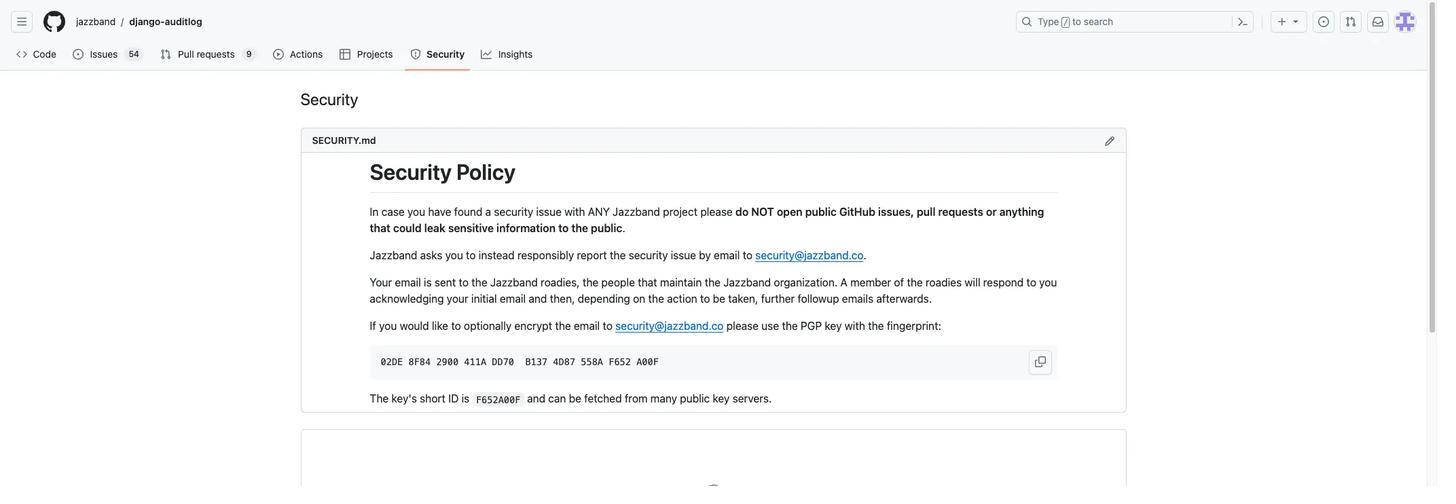 Task type: vqa. For each thing, say whether or not it's contained in the screenshot.
the to
yes



Task type: describe. For each thing, give the bounding box(es) containing it.
action
[[667, 293, 698, 305]]

copy image
[[1035, 356, 1046, 367]]

is inside your email is sent to the jazzband roadies, the people that maintain the jazzband organization. a member of the roadies will respond to you acknowledging your initial email and then, depending on the action to be taken, further followup emails afterwards.
[[424, 276, 432, 289]]

2 horizontal spatial public
[[806, 206, 837, 218]]

pull requests
[[178, 48, 235, 60]]

jazzband down instead
[[490, 276, 538, 289]]

initial
[[471, 293, 497, 305]]

to right like at the left of the page
[[451, 320, 461, 332]]

of
[[894, 276, 904, 289]]

optionally
[[464, 320, 512, 332]]

django-
[[129, 16, 165, 27]]

jazzband link
[[71, 11, 121, 33]]

0 horizontal spatial .
[[623, 222, 626, 234]]

02de 8f84 2900 411a dd70  b137 4d87 558a f652 a00f
[[381, 356, 659, 367]]

the inside do not open public github issues, pull requests or anything that could leak sensitive information to the public
[[572, 222, 588, 234]]

the
[[370, 393, 389, 405]]

will
[[965, 276, 981, 289]]

1 vertical spatial public
[[591, 222, 623, 234]]

to right the action
[[700, 293, 710, 305]]

plus image
[[1277, 16, 1288, 27]]

jazzband
[[76, 16, 116, 27]]

then,
[[550, 293, 575, 305]]

issue opened image
[[1319, 16, 1330, 27]]

anything
[[1000, 206, 1045, 218]]

key's
[[392, 393, 417, 405]]

respond
[[984, 276, 1024, 289]]

0 vertical spatial security
[[427, 48, 465, 60]]

the right of
[[907, 276, 923, 289]]

to inside do not open public github issues, pull requests or anything that could leak sensitive information to the public
[[559, 222, 569, 234]]

the right on
[[648, 293, 664, 305]]

code
[[33, 48, 56, 60]]

use
[[762, 320, 779, 332]]

be inside your email is sent to the jazzband roadies, the people that maintain the jazzband organization. a member of the roadies will respond to you acknowledging your initial email and then, depending on the action to be taken, further followup emails afterwards.
[[713, 293, 726, 305]]

can
[[548, 393, 566, 405]]

/ for jazzband
[[121, 16, 124, 28]]

encrypt
[[515, 320, 552, 332]]

code link
[[11, 44, 62, 65]]

0 vertical spatial please
[[701, 206, 733, 218]]

type
[[1038, 16, 1060, 27]]

a
[[486, 206, 491, 218]]

list containing jazzband
[[71, 11, 1008, 33]]

to left instead
[[466, 249, 476, 261]]

the up depending
[[583, 276, 599, 289]]

table image
[[340, 49, 351, 60]]

your email is sent to the jazzband roadies, the people that maintain the jazzband organization. a member of the roadies will respond to you acknowledging your initial email and then, depending on the action to be taken, further followup emails afterwards.
[[370, 276, 1057, 305]]

you right 'asks'
[[445, 249, 463, 261]]

projects
[[357, 48, 393, 60]]

if you would like to optionally encrypt the email to security@jazzband.co please use the pgp key with the fingerprint:
[[370, 320, 942, 332]]

actions link
[[267, 44, 329, 65]]

project
[[663, 206, 698, 218]]

roadies
[[926, 276, 962, 289]]

0 horizontal spatial requests
[[197, 48, 235, 60]]

email down depending
[[574, 320, 600, 332]]

1 horizontal spatial public
[[680, 393, 710, 405]]

leak
[[424, 222, 446, 234]]

0 horizontal spatial with
[[565, 206, 585, 218]]

email right the by
[[714, 249, 740, 261]]

a
[[841, 276, 848, 289]]

jazzband up taken, on the right bottom
[[724, 276, 771, 289]]

taken,
[[728, 293, 759, 305]]

auditlog
[[165, 16, 202, 27]]

triangle down image
[[1291, 16, 1302, 26]]

issues
[[90, 48, 118, 60]]

that for maintain
[[638, 276, 657, 289]]

if
[[370, 320, 376, 332]]

short
[[420, 393, 446, 405]]

roadies,
[[541, 276, 580, 289]]

people
[[602, 276, 635, 289]]

jazzband up your
[[370, 249, 418, 261]]

security.md
[[312, 134, 376, 146]]

pgp
[[801, 320, 822, 332]]

9
[[246, 49, 252, 59]]

maintain
[[660, 276, 702, 289]]

or
[[986, 206, 997, 218]]

f652a00f
[[476, 394, 521, 405]]

asks
[[420, 249, 443, 261]]

insights link
[[476, 44, 539, 65]]

github
[[840, 206, 876, 218]]

many
[[651, 393, 677, 405]]

the key's short id is f652a00f and can be fetched from many public key servers.
[[370, 393, 772, 405]]

git pull request image
[[1346, 16, 1357, 27]]

2 vertical spatial security
[[370, 159, 452, 185]]

servers.
[[733, 393, 772, 405]]

not
[[752, 206, 774, 218]]

0 vertical spatial security
[[494, 206, 534, 218]]

you up the could
[[408, 206, 425, 218]]

pull
[[917, 206, 936, 218]]

found
[[454, 206, 483, 218]]

django-auditlog link
[[124, 11, 208, 33]]

projects link
[[335, 44, 400, 65]]

jazzband right any
[[613, 206, 660, 218]]

have
[[428, 206, 451, 218]]

could
[[393, 222, 422, 234]]

security@jazzband.co link for jazzband asks you to instead responsibly report the security issue by email to
[[756, 249, 864, 261]]

issues,
[[878, 206, 914, 218]]

and inside your email is sent to the jazzband roadies, the people that maintain the jazzband organization. a member of the roadies will respond to you acknowledging your initial email and then, depending on the action to be taken, further followup emails afterwards.
[[529, 293, 547, 305]]

type / to search
[[1038, 16, 1114, 27]]

search
[[1084, 16, 1114, 27]]

fork this repository and edit the file image
[[1104, 136, 1115, 146]]

organization.
[[774, 276, 838, 289]]

instead
[[479, 249, 515, 261]]



Task type: locate. For each thing, give the bounding box(es) containing it.
any
[[588, 206, 610, 218]]

0 vertical spatial requests
[[197, 48, 235, 60]]

like
[[432, 320, 448, 332]]

0 vertical spatial that
[[370, 222, 391, 234]]

to down in case you have found a security issue with any jazzband project please
[[559, 222, 569, 234]]

key right pgp
[[825, 320, 842, 332]]

shield image
[[410, 49, 421, 60]]

to up your
[[459, 276, 469, 289]]

the down any
[[572, 222, 588, 234]]

do
[[736, 206, 749, 218]]

that for could
[[370, 222, 391, 234]]

to right respond
[[1027, 276, 1037, 289]]

security@jazzband.co down the action
[[616, 320, 724, 332]]

1 vertical spatial and
[[527, 393, 546, 405]]

1 horizontal spatial security@jazzband.co
[[756, 249, 864, 261]]

in
[[370, 206, 379, 218]]

1 vertical spatial security@jazzband.co link
[[616, 320, 724, 332]]

0 vertical spatial key
[[825, 320, 842, 332]]

with down emails
[[845, 320, 866, 332]]

1 vertical spatial please
[[727, 320, 759, 332]]

security
[[494, 206, 534, 218], [629, 249, 668, 261]]

0 vertical spatial public
[[806, 206, 837, 218]]

fetched
[[584, 393, 622, 405]]

in case you have found a security issue with any jazzband project please
[[370, 206, 736, 218]]

responsibly
[[518, 249, 574, 261]]

0 horizontal spatial /
[[121, 16, 124, 28]]

security@jazzband.co link up organization.
[[756, 249, 864, 261]]

1 horizontal spatial be
[[713, 293, 726, 305]]

security@jazzband.co up organization.
[[756, 249, 864, 261]]

public down any
[[591, 222, 623, 234]]

please down taken, on the right bottom
[[727, 320, 759, 332]]

from
[[625, 393, 648, 405]]

0 vertical spatial and
[[529, 293, 547, 305]]

shield check image
[[706, 485, 722, 486]]

1 horizontal spatial issue
[[671, 249, 696, 261]]

1 horizontal spatial requests
[[939, 206, 984, 218]]

emails
[[842, 293, 874, 305]]

depending
[[578, 293, 630, 305]]

to
[[1073, 16, 1082, 27], [559, 222, 569, 234], [466, 249, 476, 261], [743, 249, 753, 261], [459, 276, 469, 289], [1027, 276, 1037, 289], [700, 293, 710, 305], [451, 320, 461, 332], [603, 320, 613, 332]]

1 vertical spatial is
[[462, 393, 470, 405]]

that inside your email is sent to the jazzband roadies, the people that maintain the jazzband organization. a member of the roadies will respond to you acknowledging your initial email and then, depending on the action to be taken, further followup emails afterwards.
[[638, 276, 657, 289]]

you right if at the bottom left of page
[[379, 320, 397, 332]]

fingerprint:
[[887, 320, 942, 332]]

. up member
[[864, 249, 867, 261]]

security up case
[[370, 159, 452, 185]]

0 horizontal spatial key
[[713, 393, 730, 405]]

1 vertical spatial that
[[638, 276, 657, 289]]

requests left or
[[939, 206, 984, 218]]

1 vertical spatial with
[[845, 320, 866, 332]]

is right id
[[462, 393, 470, 405]]

by
[[699, 249, 711, 261]]

1 vertical spatial be
[[569, 393, 582, 405]]

0 horizontal spatial security
[[494, 206, 534, 218]]

to right the by
[[743, 249, 753, 261]]

and left the can
[[527, 393, 546, 405]]

your
[[370, 276, 392, 289]]

email
[[714, 249, 740, 261], [395, 276, 421, 289], [500, 293, 526, 305], [574, 320, 600, 332]]

/
[[121, 16, 124, 28], [1064, 18, 1069, 27]]

that
[[370, 222, 391, 234], [638, 276, 657, 289]]

requests inside do not open public github issues, pull requests or anything that could leak sensitive information to the public
[[939, 206, 984, 218]]

git pull request image
[[160, 49, 171, 60]]

policy
[[457, 159, 516, 185]]

security policy
[[370, 159, 516, 185]]

1 horizontal spatial .
[[864, 249, 867, 261]]

1 vertical spatial security@jazzband.co
[[616, 320, 724, 332]]

is left sent
[[424, 276, 432, 289]]

1 vertical spatial security
[[301, 90, 358, 109]]

2 vertical spatial public
[[680, 393, 710, 405]]

further
[[761, 293, 795, 305]]

id
[[448, 393, 459, 405]]

afterwards.
[[877, 293, 932, 305]]

0 horizontal spatial security@jazzband.co
[[616, 320, 724, 332]]

you right respond
[[1040, 276, 1057, 289]]

1 horizontal spatial key
[[825, 320, 842, 332]]

please left do
[[701, 206, 733, 218]]

security up security.md
[[301, 90, 358, 109]]

/ inside the type / to search
[[1064, 18, 1069, 27]]

0 vertical spatial is
[[424, 276, 432, 289]]

do not open public github issues, pull requests or anything that could leak sensitive information to the public
[[370, 206, 1045, 234]]

list
[[71, 11, 1008, 33]]

jazzband asks you to instead responsibly report the security issue by email to security@jazzband.co .
[[370, 249, 867, 261]]

that down in
[[370, 222, 391, 234]]

issue opened image
[[73, 49, 84, 60]]

member
[[851, 276, 892, 289]]

be right the can
[[569, 393, 582, 405]]

report
[[577, 249, 607, 261]]

email up acknowledging
[[395, 276, 421, 289]]

1 vertical spatial issue
[[671, 249, 696, 261]]

code image
[[16, 49, 27, 60]]

issue
[[536, 206, 562, 218], [671, 249, 696, 261]]

0 horizontal spatial is
[[424, 276, 432, 289]]

pull
[[178, 48, 194, 60]]

1 vertical spatial .
[[864, 249, 867, 261]]

is
[[424, 276, 432, 289], [462, 393, 470, 405]]

the down the by
[[705, 276, 721, 289]]

public right many
[[680, 393, 710, 405]]

acknowledging
[[370, 293, 444, 305]]

the right the report
[[610, 249, 626, 261]]

graph image
[[481, 49, 492, 60]]

/ left "django-"
[[121, 16, 124, 28]]

the down then,
[[555, 320, 571, 332]]

0 horizontal spatial security@jazzband.co link
[[616, 320, 724, 332]]

actions
[[290, 48, 323, 60]]

sensitive
[[448, 222, 494, 234]]

1 vertical spatial requests
[[939, 206, 984, 218]]

security up people
[[629, 249, 668, 261]]

54
[[129, 49, 139, 59]]

please
[[701, 206, 733, 218], [727, 320, 759, 332]]

to down depending
[[603, 320, 613, 332]]

0 horizontal spatial issue
[[536, 206, 562, 218]]

the right use
[[782, 320, 798, 332]]

on
[[633, 293, 646, 305]]

0 vertical spatial security@jazzband.co
[[756, 249, 864, 261]]

that up on
[[638, 276, 657, 289]]

information
[[497, 222, 556, 234]]

key left servers.
[[713, 393, 730, 405]]

notifications image
[[1373, 16, 1384, 27]]

0 vertical spatial be
[[713, 293, 726, 305]]

0 vertical spatial issue
[[536, 206, 562, 218]]

/ for type
[[1064, 18, 1069, 27]]

jazzband / django-auditlog
[[76, 16, 202, 28]]

security right shield icon
[[427, 48, 465, 60]]

requests right pull
[[197, 48, 235, 60]]

issue up "information" on the left of the page
[[536, 206, 562, 218]]

security
[[427, 48, 465, 60], [301, 90, 358, 109], [370, 159, 452, 185]]

jazzband
[[613, 206, 660, 218], [370, 249, 418, 261], [490, 276, 538, 289], [724, 276, 771, 289]]

/ inside jazzband / django-auditlog
[[121, 16, 124, 28]]

command palette image
[[1238, 16, 1249, 27]]

open
[[777, 206, 803, 218]]

. up 'jazzband asks you to instead responsibly report the security issue by email to security@jazzband.co .'
[[623, 222, 626, 234]]

would
[[400, 320, 429, 332]]

case
[[382, 206, 405, 218]]

1 horizontal spatial with
[[845, 320, 866, 332]]

with left any
[[565, 206, 585, 218]]

0 vertical spatial security@jazzband.co link
[[756, 249, 864, 261]]

0 vertical spatial with
[[565, 206, 585, 218]]

requests
[[197, 48, 235, 60], [939, 206, 984, 218]]

that inside do not open public github issues, pull requests or anything that could leak sensitive information to the public
[[370, 222, 391, 234]]

email right initial
[[500, 293, 526, 305]]

the up initial
[[472, 276, 488, 289]]

followup
[[798, 293, 839, 305]]

0 horizontal spatial that
[[370, 222, 391, 234]]

1 horizontal spatial security@jazzband.co link
[[756, 249, 864, 261]]

the down emails
[[868, 320, 884, 332]]

1 vertical spatial security
[[629, 249, 668, 261]]

0 horizontal spatial public
[[591, 222, 623, 234]]

your
[[447, 293, 469, 305]]

security@jazzband.co link down the action
[[616, 320, 724, 332]]

you inside your email is sent to the jazzband roadies, the people that maintain the jazzband organization. a member of the roadies will respond to you acknowledging your initial email and then, depending on the action to be taken, further followup emails afterwards.
[[1040, 276, 1057, 289]]

0 vertical spatial .
[[623, 222, 626, 234]]

be left taken, on the right bottom
[[713, 293, 726, 305]]

1 horizontal spatial is
[[462, 393, 470, 405]]

and left then,
[[529, 293, 547, 305]]

security@jazzband.co link for if you would like to optionally encrypt the email to
[[616, 320, 724, 332]]

play image
[[273, 49, 284, 60]]

1 horizontal spatial that
[[638, 276, 657, 289]]

1 horizontal spatial security
[[629, 249, 668, 261]]

1 horizontal spatial /
[[1064, 18, 1069, 27]]

sent
[[435, 276, 456, 289]]

1 vertical spatial key
[[713, 393, 730, 405]]

homepage image
[[43, 11, 65, 33]]

security link
[[405, 44, 470, 65]]

to left search at right top
[[1073, 16, 1082, 27]]

security up "information" on the left of the page
[[494, 206, 534, 218]]

you
[[408, 206, 425, 218], [445, 249, 463, 261], [1040, 276, 1057, 289], [379, 320, 397, 332]]

.
[[623, 222, 626, 234], [864, 249, 867, 261]]

0 horizontal spatial be
[[569, 393, 582, 405]]

the
[[572, 222, 588, 234], [610, 249, 626, 261], [472, 276, 488, 289], [583, 276, 599, 289], [705, 276, 721, 289], [907, 276, 923, 289], [648, 293, 664, 305], [555, 320, 571, 332], [782, 320, 798, 332], [868, 320, 884, 332]]

/ right type
[[1064, 18, 1069, 27]]

security@jazzband.co link
[[756, 249, 864, 261], [616, 320, 724, 332]]

insights
[[499, 48, 533, 60]]

issue left the by
[[671, 249, 696, 261]]

public right "open"
[[806, 206, 837, 218]]



